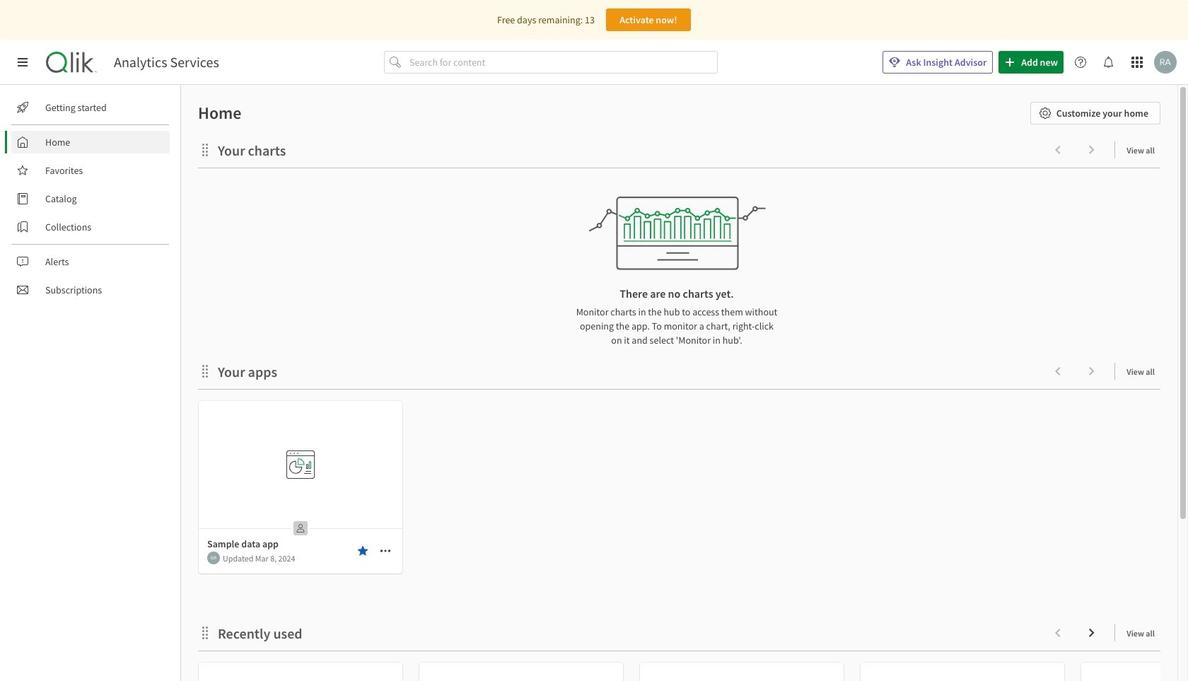 Task type: locate. For each thing, give the bounding box(es) containing it.
navigation pane element
[[0, 91, 180, 307]]

analytics services element
[[114, 54, 219, 71]]

main content
[[175, 85, 1188, 681]]

more actions image
[[380, 545, 391, 557]]

ruby anderson image
[[1154, 51, 1177, 74]]

move collection image
[[198, 364, 212, 378], [198, 626, 212, 640]]

ruby anderson image
[[207, 552, 220, 564]]

1 vertical spatial move collection image
[[198, 626, 212, 640]]



Task type: vqa. For each thing, say whether or not it's contained in the screenshot.
Move collection image to the top
yes



Task type: describe. For each thing, give the bounding box(es) containing it.
move collection image
[[198, 143, 212, 157]]

ruby anderson element
[[207, 552, 220, 564]]

remove from favorites image
[[357, 545, 368, 557]]

Search for content text field
[[407, 51, 718, 74]]

0 vertical spatial move collection image
[[198, 364, 212, 378]]

close sidebar menu image
[[17, 57, 28, 68]]



